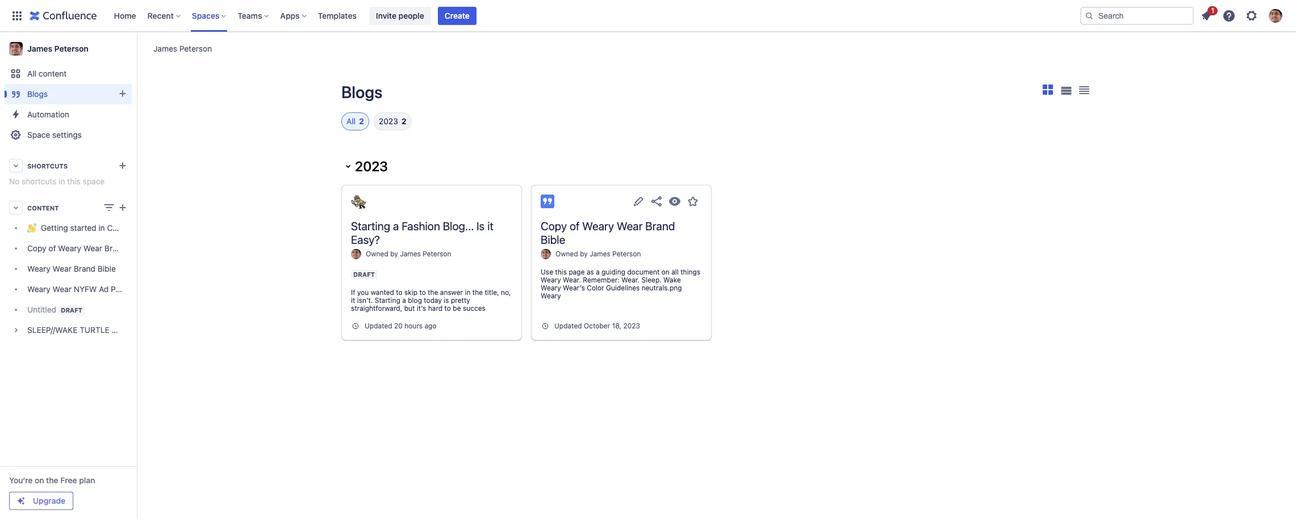 Task type: describe. For each thing, give the bounding box(es) containing it.
succes
[[463, 305, 486, 313]]

upgrade button
[[10, 493, 73, 510]]

untitled
[[27, 305, 56, 315]]

as
[[587, 268, 594, 277]]

copy inside copy of weary wear brand bible link
[[27, 244, 46, 254]]

18,
[[612, 322, 622, 331]]

2023 button
[[342, 156, 1092, 177]]

the inside space element
[[46, 476, 58, 486]]

peterson down spaces
[[179, 43, 212, 53]]

spaces
[[192, 11, 220, 20]]

premium image
[[16, 497, 26, 506]]

blog
[[408, 297, 422, 305]]

all content
[[27, 69, 67, 78]]

1 horizontal spatial james peterson
[[153, 43, 212, 53]]

owned for starting
[[366, 250, 389, 259]]

automation link
[[5, 105, 132, 125]]

updated for updated october 18, 2023
[[555, 322, 582, 331]]

2023 for 2023
[[355, 159, 388, 174]]

2 vertical spatial 2023
[[624, 322, 640, 331]]

in for started
[[99, 224, 105, 233]]

updated october 18, 2023
[[555, 322, 640, 331]]

easy?
[[351, 234, 380, 247]]

create
[[445, 11, 470, 20]]

create a blog image
[[116, 87, 130, 101]]

add shortcut image
[[116, 159, 130, 173]]

started
[[70, 224, 96, 233]]

all content link
[[5, 64, 132, 84]]

james peterson link down recent dropdown button
[[153, 43, 212, 54]]

2 for all 2
[[359, 116, 364, 126]]

updated for updated 20 hours ago
[[365, 322, 392, 331]]

confluence
[[107, 224, 149, 233]]

appswitcher icon image
[[10, 9, 24, 22]]

help icon image
[[1223, 9, 1237, 22]]

color
[[587, 284, 604, 293]]

copy of weary wear brand bible inside tree
[[27, 244, 147, 254]]

october
[[584, 322, 611, 331]]

nyfw
[[74, 285, 97, 295]]

answer
[[440, 289, 463, 297]]

isn't.
[[357, 297, 373, 305]]

content
[[27, 204, 59, 212]]

banner containing home
[[0, 0, 1297, 32]]

2 horizontal spatial bible
[[541, 234, 566, 247]]

1 wear. from the left
[[563, 276, 581, 285]]

compact list image
[[1078, 84, 1092, 97]]

today
[[424, 297, 442, 305]]

hours
[[405, 322, 423, 331]]

weary wear nyfw ad push link
[[5, 280, 132, 300]]

page
[[569, 268, 585, 277]]

this inside space element
[[67, 177, 81, 186]]

you're
[[9, 476, 33, 486]]

james right collapse sidebar image
[[153, 43, 177, 53]]

weary wear brand bible
[[27, 265, 116, 274]]

1 horizontal spatial of
[[570, 220, 580, 233]]

space element
[[0, 32, 149, 520]]

document
[[628, 268, 660, 277]]

wear down weary wear brand bible link
[[53, 285, 72, 295]]

templates
[[318, 11, 357, 20]]

peterson down starting a fashion blog... is it easy? at top
[[423, 250, 451, 259]]

1 horizontal spatial to
[[420, 289, 426, 297]]

remember:
[[583, 276, 620, 285]]

use this page as a guiding document on all things weary wear. remember: wear. sleep. wake weary wear's color guidelines neutrals.png weary
[[541, 268, 701, 301]]

0 vertical spatial brand
[[646, 220, 675, 233]]

but
[[404, 305, 415, 313]]

global element
[[7, 0, 1079, 32]]

2 for 2023 2
[[402, 116, 407, 126]]

change view image
[[102, 201, 116, 215]]

free
[[60, 476, 77, 486]]

skip
[[405, 289, 418, 297]]

on inside space element
[[35, 476, 44, 486]]

shortcuts
[[22, 177, 56, 186]]

invite
[[376, 11, 397, 20]]

0 horizontal spatial to
[[396, 289, 403, 297]]

untitled draft
[[27, 305, 82, 315]]

2 horizontal spatial the
[[473, 289, 483, 297]]

space settings
[[27, 130, 82, 140]]

0 vertical spatial copy
[[541, 220, 567, 233]]

1 horizontal spatial copy of weary wear brand bible
[[541, 220, 675, 247]]

james inside space element
[[27, 44, 52, 53]]

is
[[477, 220, 485, 233]]

no
[[9, 177, 20, 186]]

wear down the edit image
[[617, 220, 643, 233]]

weary wear brand bible link
[[5, 259, 132, 280]]

by for of
[[580, 250, 588, 259]]

neutrals.png
[[642, 284, 682, 293]]

starting a fashion blog... is it easy?
[[351, 220, 494, 247]]

updated 20 hours ago
[[365, 322, 437, 331]]

peterson up guiding
[[613, 250, 641, 259]]

all for all 2
[[347, 116, 356, 126]]

profile picture image for copy of weary wear brand bible
[[541, 249, 551, 260]]

2 blogs element for 2023 2
[[402, 116, 407, 127]]

blogs link
[[5, 84, 132, 105]]

draft
[[61, 307, 82, 314]]

in inside 'if you wanted to skip to the answer in the title, no, it isn't. starting a blog today is pretty straightforward, but it's hard to be succes'
[[465, 289, 471, 297]]

this inside use this page as a guiding document on all things weary wear. remember: wear. sleep. wake weary wear's color guidelines neutrals.png weary
[[555, 268, 567, 277]]

guiding
[[602, 268, 626, 277]]

apps button
[[277, 7, 311, 25]]

invite people button
[[369, 7, 431, 25]]

settings
[[52, 130, 82, 140]]

sleep.
[[642, 276, 662, 285]]

if you wanted to skip to the answer in the title, no, it isn't. starting a blog today is pretty straightforward, but it's hard to be succes
[[351, 289, 511, 313]]

space
[[27, 130, 50, 140]]

0 horizontal spatial bible
[[98, 265, 116, 274]]

wear down getting started in confluence
[[83, 244, 102, 254]]

cards image
[[1042, 83, 1055, 97]]

draft
[[353, 271, 375, 278]]

teams button
[[234, 7, 274, 25]]

all
[[672, 268, 679, 277]]

getting started in confluence link
[[5, 218, 149, 239]]

guidelines
[[606, 284, 640, 293]]

edit image
[[632, 195, 646, 209]]

year all element
[[347, 116, 356, 127]]

james up the as
[[590, 250, 611, 259]]



Task type: locate. For each thing, give the bounding box(es) containing it.
0 vertical spatial it
[[488, 220, 494, 233]]

owned for copy
[[556, 250, 578, 259]]

1 vertical spatial on
[[35, 476, 44, 486]]

updated left october
[[555, 322, 582, 331]]

0 horizontal spatial profile picture image
[[351, 249, 361, 260]]

of down getting
[[48, 244, 56, 254]]

a inside use this page as a guiding document on all things weary wear. remember: wear. sleep. wake weary wear's color guidelines neutrals.png weary
[[596, 268, 600, 277]]

share image
[[650, 195, 664, 209]]

0 horizontal spatial on
[[35, 476, 44, 486]]

star image
[[686, 195, 700, 209]]

0 horizontal spatial by
[[390, 250, 398, 259]]

1 horizontal spatial blogs
[[342, 82, 383, 102]]

it inside starting a fashion blog... is it easy?
[[488, 220, 494, 233]]

blog...
[[443, 220, 474, 233]]

0 horizontal spatial brand
[[74, 265, 95, 274]]

by up the as
[[580, 250, 588, 259]]

1 vertical spatial in
[[99, 224, 105, 233]]

2023 up :dance: icon
[[355, 159, 388, 174]]

2023
[[379, 116, 398, 126], [355, 159, 388, 174], [624, 322, 640, 331]]

1 horizontal spatial a
[[402, 297, 406, 305]]

2 updated from the left
[[555, 322, 582, 331]]

1 updated from the left
[[365, 322, 392, 331]]

updated down straightforward,
[[365, 322, 392, 331]]

it left isn't.
[[351, 297, 355, 305]]

starting
[[351, 220, 391, 233], [375, 297, 401, 305]]

0 horizontal spatial updated
[[365, 322, 392, 331]]

profile picture image down easy?
[[351, 249, 361, 260]]

list image
[[1061, 87, 1072, 95]]

bible down confluence on the top
[[128, 244, 147, 254]]

banner
[[0, 0, 1297, 32]]

of up page
[[570, 220, 580, 233]]

copy down blog 'icon'
[[541, 220, 567, 233]]

2 horizontal spatial a
[[596, 268, 600, 277]]

0 horizontal spatial james peterson
[[27, 44, 89, 53]]

wear. left the as
[[563, 276, 581, 285]]

to left be
[[445, 305, 451, 313]]

0 vertical spatial of
[[570, 220, 580, 233]]

1 by from the left
[[390, 250, 398, 259]]

this right use
[[555, 268, 567, 277]]

2023 2
[[379, 116, 407, 126]]

space settings link
[[5, 125, 132, 145]]

in inside tree
[[99, 224, 105, 233]]

0 horizontal spatial a
[[393, 220, 399, 233]]

1 2 from the left
[[359, 116, 364, 126]]

apps
[[280, 11, 300, 20]]

0 horizontal spatial all
[[27, 69, 36, 78]]

1 horizontal spatial the
[[428, 289, 438, 297]]

2 owned by james peterson from the left
[[556, 250, 641, 259]]

recent
[[148, 11, 174, 20]]

bible
[[541, 234, 566, 247], [128, 244, 147, 254], [98, 265, 116, 274]]

0 vertical spatial this
[[67, 177, 81, 186]]

the left free
[[46, 476, 58, 486]]

create a page image
[[116, 201, 130, 215]]

home
[[114, 11, 136, 20]]

weary
[[583, 220, 614, 233], [58, 244, 81, 254], [27, 265, 50, 274], [541, 276, 561, 285], [541, 284, 561, 293], [27, 285, 50, 295], [541, 292, 561, 301]]

all
[[27, 69, 36, 78], [347, 116, 356, 126]]

james up "all content"
[[27, 44, 52, 53]]

2023 right all 2
[[379, 116, 398, 126]]

settings icon image
[[1246, 9, 1259, 22]]

bible up ad
[[98, 265, 116, 274]]

wear's
[[563, 284, 585, 293]]

a inside 'if you wanted to skip to the answer in the title, no, it isn't. starting a blog today is pretty straightforward, but it's hard to be succes'
[[402, 297, 406, 305]]

wear. left sleep.
[[622, 276, 640, 285]]

0 horizontal spatial owned by james peterson
[[366, 250, 451, 259]]

plan
[[79, 476, 95, 486]]

0 vertical spatial all
[[27, 69, 36, 78]]

is
[[444, 297, 449, 305]]

teams
[[238, 11, 262, 20]]

templates link
[[315, 7, 360, 25]]

0 horizontal spatial of
[[48, 244, 56, 254]]

2023 right 18,
[[624, 322, 640, 331]]

by down starting a fashion blog... is it easy? at top
[[390, 250, 398, 259]]

on
[[662, 268, 670, 277], [35, 476, 44, 486]]

on right you're
[[35, 476, 44, 486]]

a left "blog"
[[402, 297, 406, 305]]

2 by from the left
[[580, 250, 588, 259]]

the left title,
[[473, 289, 483, 297]]

your profile and preferences image
[[1270, 9, 1283, 22]]

this down shortcuts dropdown button
[[67, 177, 81, 186]]

to left skip
[[396, 289, 403, 297]]

if
[[351, 289, 355, 297]]

a inside starting a fashion blog... is it easy?
[[393, 220, 399, 233]]

recent button
[[144, 7, 185, 25]]

2 blogs element for all 2
[[359, 116, 364, 127]]

getting
[[41, 224, 68, 233]]

james peterson link up all content link
[[5, 38, 132, 60]]

1 owned from the left
[[366, 250, 389, 259]]

2 horizontal spatial to
[[445, 305, 451, 313]]

this
[[67, 177, 81, 186], [555, 268, 567, 277]]

getting started in confluence
[[41, 224, 149, 233]]

james peterson link up guiding
[[590, 250, 641, 259]]

create link
[[438, 7, 477, 25]]

2023 for 2023 2
[[379, 116, 398, 126]]

james peterson link down starting a fashion blog... is it easy? at top
[[400, 250, 451, 259]]

james peterson inside space element
[[27, 44, 89, 53]]

a
[[393, 220, 399, 233], [596, 268, 600, 277], [402, 297, 406, 305]]

copy of weary wear brand bible up guiding
[[541, 220, 675, 247]]

brand up the nyfw
[[74, 265, 95, 274]]

blogs down "all content"
[[27, 89, 48, 99]]

copy of weary wear brand bible down "started"
[[27, 244, 147, 254]]

1 2 blogs element from the left
[[359, 116, 364, 127]]

the left is in the left bottom of the page
[[428, 289, 438, 297]]

1 vertical spatial brand
[[105, 244, 126, 254]]

on left all
[[662, 268, 670, 277]]

2 blogs element right year 2023 'element'
[[402, 116, 407, 127]]

you
[[357, 289, 369, 297]]

0 horizontal spatial copy of weary wear brand bible
[[27, 244, 147, 254]]

2 blogs element
[[359, 116, 364, 127], [402, 116, 407, 127]]

:dance: image
[[351, 195, 366, 210]]

1 horizontal spatial owned
[[556, 250, 578, 259]]

1 vertical spatial of
[[48, 244, 56, 254]]

2 owned from the left
[[556, 250, 578, 259]]

1 vertical spatial a
[[596, 268, 600, 277]]

0 horizontal spatial 2
[[359, 116, 364, 126]]

title,
[[485, 289, 499, 297]]

1 vertical spatial 2023
[[355, 159, 388, 174]]

1 vertical spatial this
[[555, 268, 567, 277]]

1 vertical spatial it
[[351, 297, 355, 305]]

0 vertical spatial a
[[393, 220, 399, 233]]

wear up weary wear nyfw ad push link
[[53, 265, 72, 274]]

a left fashion
[[393, 220, 399, 233]]

starting right isn't.
[[375, 297, 401, 305]]

0 horizontal spatial this
[[67, 177, 81, 186]]

people
[[399, 11, 424, 20]]

james down starting a fashion blog... is it easy? at top
[[400, 250, 421, 259]]

1 horizontal spatial profile picture image
[[541, 249, 551, 260]]

brand down confluence on the top
[[105, 244, 126, 254]]

2 vertical spatial in
[[465, 289, 471, 297]]

2 vertical spatial a
[[402, 297, 406, 305]]

james peterson
[[153, 43, 212, 53], [27, 44, 89, 53]]

wear
[[617, 220, 643, 233], [83, 244, 102, 254], [53, 265, 72, 274], [53, 285, 72, 295]]

content
[[39, 69, 67, 78]]

owned by james peterson for fashion
[[366, 250, 451, 259]]

starting up easy?
[[351, 220, 391, 233]]

0 vertical spatial 2023
[[379, 116, 398, 126]]

0 vertical spatial in
[[59, 177, 65, 186]]

0 vertical spatial starting
[[351, 220, 391, 233]]

james
[[153, 43, 177, 53], [27, 44, 52, 53], [400, 250, 421, 259], [590, 250, 611, 259]]

fashion
[[402, 220, 440, 233]]

blogs up all 2
[[342, 82, 383, 102]]

0 horizontal spatial in
[[59, 177, 65, 186]]

0 horizontal spatial 2 blogs element
[[359, 116, 364, 127]]

2 blogs element right year all element
[[359, 116, 364, 127]]

blogs
[[342, 82, 383, 102], [27, 89, 48, 99]]

no shortcuts in this space
[[9, 177, 105, 186]]

2 horizontal spatial in
[[465, 289, 471, 297]]

in right answer
[[465, 289, 471, 297]]

the
[[428, 289, 438, 297], [473, 289, 483, 297], [46, 476, 58, 486]]

0 horizontal spatial owned
[[366, 250, 389, 259]]

a right the as
[[596, 268, 600, 277]]

1 horizontal spatial wear.
[[622, 276, 640, 285]]

all inside space element
[[27, 69, 36, 78]]

by
[[390, 250, 398, 259], [580, 250, 588, 259]]

brand down share image
[[646, 220, 675, 233]]

0 horizontal spatial it
[[351, 297, 355, 305]]

1 horizontal spatial this
[[555, 268, 567, 277]]

1 vertical spatial copy
[[27, 244, 46, 254]]

blogs inside space element
[[27, 89, 48, 99]]

2 2 from the left
[[402, 116, 407, 126]]

peterson inside space element
[[54, 44, 89, 53]]

push
[[111, 285, 129, 295]]

profile picture image up use
[[541, 249, 551, 260]]

0 horizontal spatial copy
[[27, 244, 46, 254]]

wanted
[[371, 289, 394, 297]]

use
[[541, 268, 554, 277]]

1 horizontal spatial in
[[99, 224, 105, 233]]

0 vertical spatial on
[[662, 268, 670, 277]]

ad
[[99, 285, 109, 295]]

1 horizontal spatial on
[[662, 268, 670, 277]]

notification icon image
[[1200, 9, 1214, 22]]

2 wear. from the left
[[622, 276, 640, 285]]

unwatch image
[[668, 195, 682, 209]]

1 horizontal spatial it
[[488, 220, 494, 233]]

1 horizontal spatial brand
[[105, 244, 126, 254]]

blog image
[[541, 195, 555, 209]]

pretty
[[451, 297, 470, 305]]

starting inside 'if you wanted to skip to the answer in the title, no, it isn't. starting a blog today is pretty straightforward, but it's hard to be succes'
[[375, 297, 401, 305]]

1 horizontal spatial all
[[347, 116, 356, 126]]

collapse chevron image
[[342, 160, 355, 173]]

shortcuts button
[[5, 156, 132, 176]]

ago
[[425, 322, 437, 331]]

all left content
[[27, 69, 36, 78]]

in right "started"
[[99, 224, 105, 233]]

it right is
[[488, 220, 494, 233]]

all 2
[[347, 116, 364, 126]]

1
[[1212, 6, 1215, 14]]

0 horizontal spatial wear.
[[563, 276, 581, 285]]

upgrade
[[33, 497, 65, 506]]

it
[[488, 220, 494, 233], [351, 297, 355, 305]]

in for shortcuts
[[59, 177, 65, 186]]

by for a
[[390, 250, 398, 259]]

starting inside starting a fashion blog... is it easy?
[[351, 220, 391, 233]]

tree
[[5, 218, 149, 341]]

peterson
[[179, 43, 212, 53], [54, 44, 89, 53], [423, 250, 451, 259], [613, 250, 641, 259]]

weary wear nyfw ad push
[[27, 285, 129, 295]]

in down shortcuts dropdown button
[[59, 177, 65, 186]]

2 profile picture image from the left
[[541, 249, 551, 260]]

profile picture image
[[351, 249, 361, 260], [541, 249, 551, 260]]

spaces button
[[189, 7, 231, 25]]

1 horizontal spatial updated
[[555, 322, 582, 331]]

automation
[[27, 110, 69, 119]]

2 horizontal spatial brand
[[646, 220, 675, 233]]

:dance: image
[[351, 195, 366, 210]]

you're on the free plan
[[9, 476, 95, 486]]

no,
[[501, 289, 511, 297]]

bible up use
[[541, 234, 566, 247]]

straightforward,
[[351, 305, 403, 313]]

of
[[570, 220, 580, 233], [48, 244, 56, 254]]

1 vertical spatial all
[[347, 116, 356, 126]]

1 horizontal spatial 2
[[402, 116, 407, 126]]

wear.
[[563, 276, 581, 285], [622, 276, 640, 285]]

collapse sidebar image
[[124, 38, 149, 60]]

owned by james peterson down starting a fashion blog... is it easy? at top
[[366, 250, 451, 259]]

0 horizontal spatial the
[[46, 476, 58, 486]]

things
[[681, 268, 701, 277]]

be
[[453, 305, 461, 313]]

1 horizontal spatial owned by james peterson
[[556, 250, 641, 259]]

it inside 'if you wanted to skip to the answer in the title, no, it isn't. starting a blog today is pretty straightforward, but it's hard to be succes'
[[351, 297, 355, 305]]

owned down easy?
[[366, 250, 389, 259]]

1 owned by james peterson from the left
[[366, 250, 451, 259]]

1 profile picture image from the left
[[351, 249, 361, 260]]

to right skip
[[420, 289, 426, 297]]

all left year 2023 'element'
[[347, 116, 356, 126]]

search image
[[1085, 11, 1095, 20]]

Search field
[[1081, 7, 1195, 25]]

updated
[[365, 322, 392, 331], [555, 322, 582, 331]]

2 right year all element
[[359, 116, 364, 126]]

space
[[83, 177, 105, 186]]

james peterson up content
[[27, 44, 89, 53]]

wake
[[664, 276, 681, 285]]

owned by james peterson up the as
[[556, 250, 641, 259]]

to
[[396, 289, 403, 297], [420, 289, 426, 297], [445, 305, 451, 313]]

hard
[[428, 305, 443, 313]]

on inside use this page as a guiding document on all things weary wear. remember: wear. sleep. wake weary wear's color guidelines neutrals.png weary
[[662, 268, 670, 277]]

2023 inside dropdown button
[[355, 159, 388, 174]]

1 horizontal spatial copy
[[541, 220, 567, 233]]

home link
[[111, 7, 140, 25]]

of inside space element
[[48, 244, 56, 254]]

peterson up all content link
[[54, 44, 89, 53]]

tree inside space element
[[5, 218, 149, 341]]

2 vertical spatial brand
[[74, 265, 95, 274]]

2 2 blogs element from the left
[[402, 116, 407, 127]]

1 horizontal spatial bible
[[128, 244, 147, 254]]

confluence image
[[30, 9, 97, 22], [30, 9, 97, 22]]

shortcuts
[[27, 162, 68, 170]]

copy down getting
[[27, 244, 46, 254]]

1 horizontal spatial 2 blogs element
[[402, 116, 407, 127]]

james peterson down recent dropdown button
[[153, 43, 212, 53]]

content button
[[5, 198, 132, 218]]

tree containing getting started in confluence
[[5, 218, 149, 341]]

1 horizontal spatial by
[[580, 250, 588, 259]]

0 horizontal spatial blogs
[[27, 89, 48, 99]]

profile picture image for starting a fashion blog... is it easy?
[[351, 249, 361, 260]]

james peterson link
[[5, 38, 132, 60], [153, 43, 212, 54], [400, 250, 451, 259], [590, 250, 641, 259]]

1 vertical spatial starting
[[375, 297, 401, 305]]

2 right year 2023 'element'
[[402, 116, 407, 126]]

year 2023 element
[[379, 116, 398, 127]]

owned by james peterson for weary
[[556, 250, 641, 259]]

copy of weary wear brand bible link
[[5, 239, 147, 259]]

20
[[394, 322, 403, 331]]

all for all content
[[27, 69, 36, 78]]

it's
[[417, 305, 426, 313]]

copy of weary wear brand bible
[[541, 220, 675, 247], [27, 244, 147, 254]]

owned up page
[[556, 250, 578, 259]]

in
[[59, 177, 65, 186], [99, 224, 105, 233], [465, 289, 471, 297]]



Task type: vqa. For each thing, say whether or not it's contained in the screenshot.
Task image
no



